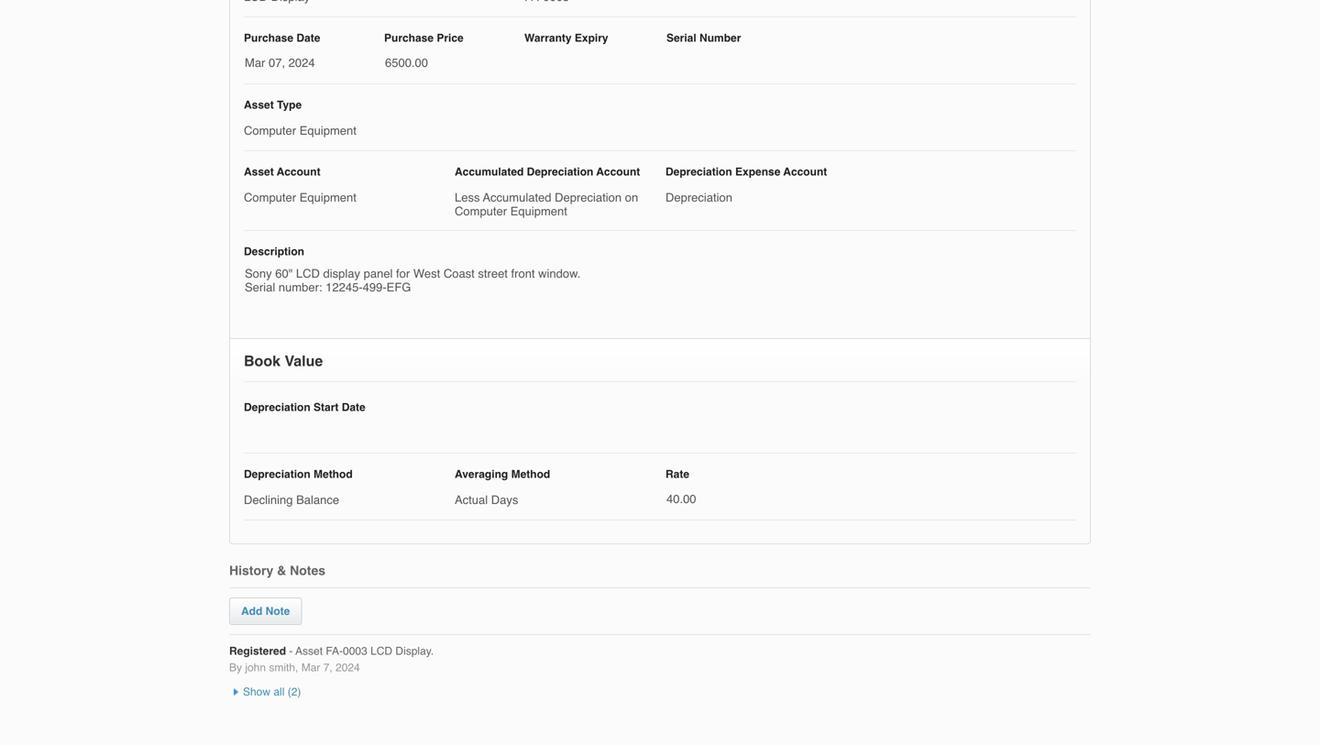 Task type: vqa. For each thing, say whether or not it's contained in the screenshot.
Hide
no



Task type: describe. For each thing, give the bounding box(es) containing it.
1 horizontal spatial date
[[342, 401, 366, 414]]

declining
[[244, 493, 293, 507]]

Depreciation Method text field
[[244, 493, 446, 508]]

purchase for purchase price
[[384, 32, 434, 44]]

notes
[[290, 564, 326, 578]]

show
[[243, 686, 271, 699]]

add
[[241, 605, 263, 618]]

history & notes
[[229, 564, 326, 578]]

purchase for purchase date
[[244, 32, 293, 44]]

on
[[625, 191, 638, 204]]

book value
[[244, 353, 323, 370]]

value
[[285, 353, 323, 370]]

Averaging Method text field
[[455, 493, 657, 508]]

warranty expiry
[[525, 32, 609, 44]]

john
[[245, 662, 266, 674]]

equipment for account
[[300, 191, 357, 204]]

Purchase Price text field
[[385, 51, 514, 73]]

number
[[700, 32, 741, 44]]

expense
[[735, 166, 781, 178]]

depreciation method
[[244, 468, 353, 481]]

display.
[[396, 645, 434, 658]]

method for days
[[511, 468, 550, 481]]

asset for asset type
[[244, 99, 274, 111]]

actual days
[[455, 493, 518, 507]]

0 vertical spatial accumulated
[[455, 166, 524, 178]]

Asset Account text field
[[244, 191, 446, 205]]

depreciation expense account
[[666, 166, 827, 178]]

computer equipment for asset account
[[244, 191, 357, 204]]

start
[[314, 401, 339, 414]]

expiry
[[575, 32, 609, 44]]

computer inside less accumulated depreciation on computer equipment
[[455, 204, 507, 218]]

description
[[244, 245, 304, 258]]

0 vertical spatial date
[[297, 32, 320, 44]]

history
[[229, 564, 273, 578]]

depreciation up less accumulated depreciation on computer equipment text field
[[527, 166, 594, 178]]

warranty
[[525, 32, 572, 44]]

accumulated inside less accumulated depreciation on computer equipment
[[483, 191, 552, 204]]

account for less accumulated depreciation on computer equipment
[[597, 166, 640, 178]]

price
[[437, 32, 464, 44]]

equipment inside less accumulated depreciation on computer equipment
[[510, 204, 567, 218]]

depreciation for depreciation method
[[244, 468, 311, 481]]

Depreciation Expense Account text field
[[666, 191, 867, 205]]

(2)
[[288, 686, 301, 699]]

averaging method
[[455, 468, 550, 481]]

add note link
[[229, 598, 302, 625]]

serial
[[667, 32, 697, 44]]

fa-
[[326, 645, 343, 658]]

depreciation inside less accumulated depreciation on computer equipment
[[555, 191, 622, 204]]

account for depreciation
[[784, 166, 827, 178]]

smith,
[[269, 662, 298, 674]]



Task type: locate. For each thing, give the bounding box(es) containing it.
0 vertical spatial asset
[[244, 99, 274, 111]]

depreciation left the on
[[555, 191, 622, 204]]

depreciation left expense
[[666, 166, 732, 178]]

show all (2) link
[[229, 680, 306, 704]]

account up depreciation text box
[[784, 166, 827, 178]]

asset account
[[244, 166, 321, 178]]

depreciation start date
[[244, 401, 366, 414]]

date right start
[[342, 401, 366, 414]]

1 horizontal spatial account
[[597, 166, 640, 178]]

asset for asset account
[[244, 166, 274, 178]]

accumulated
[[455, 166, 524, 178], [483, 191, 552, 204]]

depreciation for depreciation expense account
[[666, 166, 732, 178]]

declining balance
[[244, 493, 339, 507]]

1 horizontal spatial purchase
[[384, 32, 434, 44]]

computer inside asset type text field
[[244, 124, 296, 138]]

computer for account
[[244, 191, 296, 204]]

computer equipment
[[244, 124, 357, 138], [244, 191, 357, 204]]

type
[[277, 99, 302, 111]]

asset type
[[244, 99, 302, 111]]

registered
[[229, 645, 286, 658]]

0003
[[343, 645, 367, 658]]

days
[[491, 493, 518, 507]]

purchase price
[[384, 32, 464, 44]]

equipment down type
[[300, 124, 357, 138]]

add note
[[241, 605, 290, 618]]

Description text field
[[245, 262, 863, 315]]

depreciation inside depreciation text box
[[666, 191, 733, 204]]

account up asset account "text field"
[[277, 166, 321, 178]]

less
[[455, 191, 480, 204]]

accumulated up less
[[455, 166, 524, 178]]

purchase up purchase date text field
[[244, 32, 293, 44]]

2 vertical spatial asset
[[296, 645, 323, 658]]

accumulated down accumulated depreciation account in the left top of the page
[[483, 191, 552, 204]]

show all (2)
[[243, 686, 301, 699]]

averaging
[[455, 468, 508, 481]]

less accumulated depreciation on computer equipment
[[455, 191, 638, 218]]

equipment down asset account at top
[[300, 191, 357, 204]]

accumulated depreciation account
[[455, 166, 640, 178]]

0 horizontal spatial account
[[277, 166, 321, 178]]

purchase left price
[[384, 32, 434, 44]]

computer
[[244, 124, 296, 138], [244, 191, 296, 204], [455, 204, 507, 218]]

Accumulated Depreciation Account text field
[[455, 191, 657, 218]]

method for balance
[[314, 468, 353, 481]]

1 vertical spatial date
[[342, 401, 366, 414]]

2 computer equipment from the top
[[244, 191, 357, 204]]

depreciation for depreciation start date
[[244, 401, 311, 414]]

1 method from the left
[[314, 468, 353, 481]]

computer equipment down type
[[244, 124, 357, 138]]

asset up mar
[[296, 645, 323, 658]]

computer inside asset account "text field"
[[244, 191, 296, 204]]

depreciation
[[527, 166, 594, 178], [666, 166, 732, 178], [555, 191, 622, 204], [666, 191, 733, 204], [244, 401, 311, 414], [244, 468, 311, 481]]

balance
[[296, 493, 339, 507]]

account
[[277, 166, 321, 178], [597, 166, 640, 178], [784, 166, 827, 178]]

computer for type
[[244, 124, 296, 138]]

computer equipment inside asset type text field
[[244, 124, 357, 138]]

asset inside registered - asset fa-0003 lcd display. by john smith, mar 7, 2024
[[296, 645, 323, 658]]

depreciation down depreciation expense account on the top right
[[666, 191, 733, 204]]

asset down asset type
[[244, 166, 274, 178]]

1 vertical spatial computer equipment
[[244, 191, 357, 204]]

equipment for type
[[300, 124, 357, 138]]

depreciation down book value
[[244, 401, 311, 414]]

serial number
[[667, 32, 741, 44]]

book
[[244, 353, 281, 370]]

date up purchase date text field
[[297, 32, 320, 44]]

purchase
[[244, 32, 293, 44], [384, 32, 434, 44]]

method up averaging method text field
[[511, 468, 550, 481]]

equipment inside asset account "text field"
[[300, 191, 357, 204]]

-
[[289, 645, 293, 658]]

2 horizontal spatial account
[[784, 166, 827, 178]]

lcd
[[371, 645, 393, 658]]

asset left type
[[244, 99, 274, 111]]

0 horizontal spatial purchase
[[244, 32, 293, 44]]

method up the depreciation method text field
[[314, 468, 353, 481]]

computer down accumulated depreciation account in the left top of the page
[[455, 204, 507, 218]]

1 vertical spatial asset
[[244, 166, 274, 178]]

computer equipment down asset account at top
[[244, 191, 357, 204]]

computer down asset type
[[244, 124, 296, 138]]

actual
[[455, 493, 488, 507]]

2 method from the left
[[511, 468, 550, 481]]

2024
[[336, 662, 360, 674]]

depreciation for depreciation
[[666, 191, 733, 204]]

note
[[266, 605, 290, 618]]

rate
[[666, 468, 690, 481]]

method
[[314, 468, 353, 481], [511, 468, 550, 481]]

computer equipment inside asset account "text field"
[[244, 191, 357, 204]]

all
[[274, 686, 285, 699]]

1 purchase from the left
[[244, 32, 293, 44]]

depreciation up declining
[[244, 468, 311, 481]]

by
[[229, 662, 242, 674]]

account up the on
[[597, 166, 640, 178]]

1 vertical spatial accumulated
[[483, 191, 552, 204]]

asset
[[244, 99, 274, 111], [244, 166, 274, 178], [296, 645, 323, 658]]

0 horizontal spatial date
[[297, 32, 320, 44]]

0 vertical spatial computer equipment
[[244, 124, 357, 138]]

1 account from the left
[[277, 166, 321, 178]]

2 purchase from the left
[[384, 32, 434, 44]]

registered - asset fa-0003 lcd display. by john smith, mar 7, 2024
[[229, 645, 434, 674]]

computer down asset account at top
[[244, 191, 296, 204]]

1 horizontal spatial method
[[511, 468, 550, 481]]

equipment down accumulated depreciation account in the left top of the page
[[510, 204, 567, 218]]

None text field
[[244, 0, 515, 5], [525, 0, 599, 5], [244, 0, 515, 5], [525, 0, 599, 5]]

equipment
[[300, 124, 357, 138], [300, 191, 357, 204], [510, 204, 567, 218]]

date
[[297, 32, 320, 44], [342, 401, 366, 414]]

Purchase Date text field
[[245, 51, 374, 73]]

Asset Type text field
[[244, 124, 515, 138]]

7,
[[323, 662, 333, 674]]

equipment inside asset type text field
[[300, 124, 357, 138]]

&
[[277, 564, 286, 578]]

Rate text field
[[667, 488, 768, 510]]

0 horizontal spatial method
[[314, 468, 353, 481]]

3 account from the left
[[784, 166, 827, 178]]

1 computer equipment from the top
[[244, 124, 357, 138]]

2 account from the left
[[597, 166, 640, 178]]

purchase date
[[244, 32, 320, 44]]

computer equipment for asset type
[[244, 124, 357, 138]]

mar
[[301, 662, 320, 674]]



